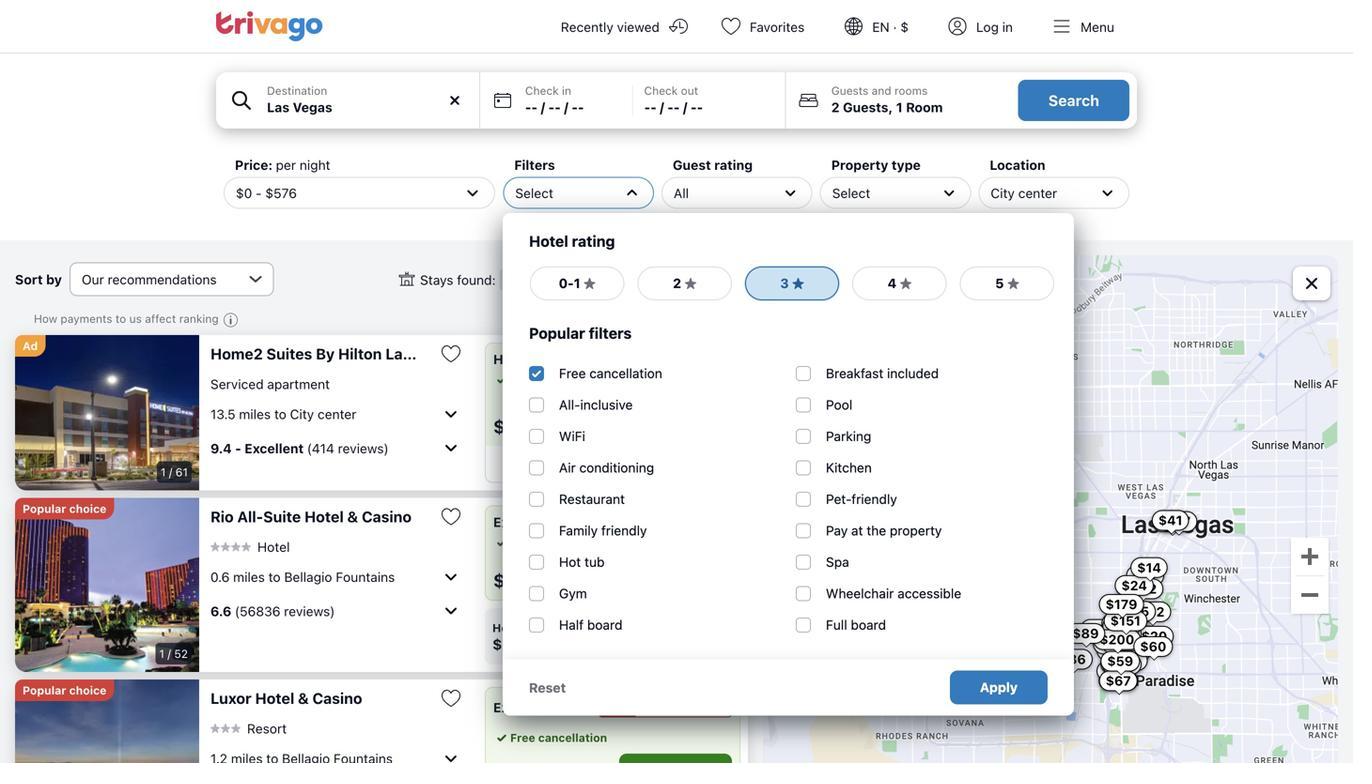 Task type: vqa. For each thing, say whether or not it's contained in the screenshot.
$159 $89 $210 at the top of page
no



Task type: locate. For each thing, give the bounding box(es) containing it.
1 check from the left
[[525, 84, 559, 97]]

property down pet-friendly
[[890, 523, 942, 539]]

hotel for hotel site $28
[[492, 622, 523, 635]]

0 vertical spatial choice
[[69, 503, 107, 516]]

how payments to us affect ranking
[[34, 312, 219, 326]]

friendly down the kitchen
[[852, 492, 897, 507]]

free down reset button
[[510, 732, 535, 745]]

1 horizontal spatial $36
[[1159, 515, 1185, 530]]

rio all-suite hotel & casino button
[[210, 508, 425, 527]]

gym
[[559, 586, 587, 602]]

Spa checkbox
[[796, 555, 811, 570]]

0 horizontal spatial friendly
[[601, 523, 647, 539]]

breakfast included up pool
[[826, 366, 939, 382]]

0 horizontal spatial $89
[[1072, 626, 1099, 642]]

$49
[[1109, 637, 1135, 652]]

miles right 13.5
[[239, 407, 271, 422]]

1 vertical spatial $25
[[1107, 657, 1133, 672]]

to left us
[[115, 312, 126, 326]]

$36 button left $240 "button"
[[1053, 650, 1093, 670]]

$25
[[1109, 619, 1135, 634], [1107, 657, 1133, 672]]

filters
[[589, 325, 632, 343]]

0 vertical spatial popular choice
[[23, 503, 107, 516]]

0 vertical spatial rating
[[714, 157, 753, 173]]

recently viewed
[[561, 19, 660, 35]]

0 vertical spatial miles
[[239, 407, 271, 422]]

las
[[385, 345, 411, 363]]

stays found: 246
[[420, 272, 528, 288]]

$25 for $25 $192
[[1107, 657, 1133, 672]]

air conditioning
[[559, 460, 654, 476]]

1 vertical spatial $25 button
[[1101, 654, 1139, 675]]

city down location
[[991, 185, 1015, 201]]

expedia down restaurant checkbox
[[493, 515, 545, 530]]

center down location
[[1018, 185, 1057, 201]]

all- right the rio
[[237, 508, 263, 526]]

1 vertical spatial free cancellation
[[510, 537, 607, 550]]

log in button
[[931, 0, 1036, 53]]

& inside button
[[347, 508, 358, 526]]

breakfast up pool
[[826, 366, 884, 382]]

popular choice for luxor hotel & casino
[[23, 685, 107, 698]]

$89 for $89 $60
[[1072, 626, 1099, 642]]

2 popular choice from the top
[[23, 685, 107, 698]]

board right full
[[851, 618, 886, 633]]

in inside check in -- / -- / --
[[562, 84, 571, 97]]

guests and rooms 2 guests, 1 room
[[831, 84, 943, 115]]

in right log
[[1002, 19, 1013, 35]]

0 horizontal spatial $152
[[493, 416, 538, 438]]

2 down the guests at the top right of page
[[831, 100, 840, 115]]

breakfast included inside button
[[510, 374, 609, 387]]

0 vertical spatial pay
[[630, 374, 649, 387]]

1 horizontal spatial rating
[[714, 157, 753, 173]]

1 vertical spatial $36
[[1060, 652, 1086, 668]]

0 horizontal spatial city
[[290, 407, 314, 422]]

hotel button
[[210, 539, 290, 556]]

1 popular choice button from the top
[[15, 498, 114, 520]]

rating right guest
[[714, 157, 753, 173]]

all-inclusive
[[559, 397, 633, 413]]

1 horizontal spatial board
[[851, 618, 886, 633]]

expedia down reset button
[[493, 701, 545, 716]]

all- down breakfast included button at left
[[559, 397, 580, 413]]

casino inside button
[[362, 508, 412, 526]]

1 horizontal spatial $152
[[912, 275, 945, 290]]

property
[[831, 157, 888, 173]]

1 vertical spatial casino
[[312, 690, 362, 708]]

check inside check in -- / -- / --
[[525, 84, 559, 97]]

property inside button
[[686, 374, 732, 387]]

2 select from the left
[[832, 185, 870, 201]]

1 horizontal spatial in
[[1002, 19, 1013, 35]]

0 horizontal spatial check
[[525, 84, 559, 97]]

0 horizontal spatial 2
[[673, 276, 681, 291]]

free cancellation button down reset button
[[493, 730, 607, 747]]

1 horizontal spatial &
[[347, 508, 358, 526]]

2 popular choice button from the top
[[15, 680, 114, 702]]

$59
[[1109, 627, 1135, 642], [1107, 654, 1133, 670]]

& right luxor
[[298, 690, 309, 708]]

1 vertical spatial at
[[851, 523, 863, 539]]

recently viewed button
[[538, 0, 705, 53]]

1 popular choice from the top
[[23, 503, 107, 516]]

home2 suites by hilton las vegas northwest, (las vegas, usa) image
[[15, 335, 199, 491]]

hotel inside button
[[304, 508, 344, 526]]

hotel for hotel
[[257, 540, 290, 555]]

family friendly
[[559, 523, 647, 539]]

to left bellagio
[[268, 570, 281, 585]]

1 vertical spatial in
[[562, 84, 571, 97]]

0 vertical spatial at
[[652, 374, 662, 387]]

1 select from the left
[[515, 185, 553, 201]]

0 horizontal spatial rating
[[572, 233, 615, 250]]

$25 inside $25 button
[[1109, 619, 1135, 634]]

check left out
[[644, 84, 678, 97]]

serviced apartment button
[[210, 376, 330, 393]]

2 vertical spatial free
[[510, 732, 535, 745]]

cancellation down 45%
[[538, 732, 607, 745]]

Free cancellation checkbox
[[529, 366, 544, 381]]

$74 button
[[904, 513, 942, 533]]

1 horizontal spatial 2
[[831, 100, 840, 115]]

1 left 52
[[159, 648, 164, 661]]

board up $21
[[587, 618, 623, 633]]

en
[[872, 19, 890, 35]]

$36 inside button
[[1159, 515, 1185, 530]]

0 vertical spatial $36
[[1159, 515, 1185, 530]]

to down serviced apartment
[[274, 407, 286, 422]]

0 vertical spatial the
[[666, 374, 683, 387]]

1 vertical spatial reviews)
[[284, 604, 335, 619]]

2 choice from the top
[[69, 685, 107, 698]]

view deal button
[[619, 405, 732, 439]]

1 vertical spatial city
[[290, 407, 314, 422]]

to for rio
[[268, 570, 281, 585]]

1
[[896, 100, 903, 115], [574, 276, 580, 291], [161, 466, 166, 479], [159, 648, 164, 661]]

found:
[[457, 272, 496, 288]]

free cancellation button up 'hot tub' checkbox
[[493, 535, 607, 552]]

$47 button
[[1112, 642, 1151, 663]]

0-
[[559, 276, 574, 291]]

reset
[[529, 681, 566, 696]]

$89 inside the $89 $60
[[1072, 626, 1099, 642]]

home2 suites by hilton las vegas northwest
[[210, 345, 539, 363]]

free up 'hot tub' checkbox
[[510, 537, 535, 550]]

hotel right suite
[[304, 508, 344, 526]]

2 board from the left
[[851, 618, 886, 633]]

1 vertical spatial $36 button
[[1053, 650, 1093, 670]]

Pay at the property checkbox
[[796, 524, 811, 539]]

2 check from the left
[[644, 84, 678, 97]]

0 horizontal spatial select
[[515, 185, 553, 201]]

affect
[[145, 312, 176, 326]]

1 horizontal spatial center
[[1018, 185, 1057, 201]]

city inside button
[[290, 407, 314, 422]]

pay at the property down pet-friendly
[[826, 523, 942, 539]]

at up view deal
[[652, 374, 662, 387]]

guest
[[673, 157, 711, 173]]

choice for luxor
[[69, 685, 107, 698]]

1 horizontal spatial all-
[[559, 397, 580, 413]]

$240 $20
[[1100, 629, 1167, 652]]

cancellation up inclusive
[[589, 366, 662, 382]]

$89
[[1108, 616, 1135, 632], [1072, 626, 1099, 642]]

hotel down suite
[[257, 540, 290, 555]]

free for rio all-suite hotel & casino
[[510, 537, 535, 550]]

free cancellation up hot
[[510, 537, 607, 550]]

0 vertical spatial 2
[[831, 100, 840, 115]]

1 vertical spatial free cancellation button
[[493, 730, 607, 747]]

6.6
[[210, 604, 232, 619]]

home2 image
[[493, 455, 552, 474]]

1 vertical spatial pay
[[826, 523, 848, 539]]

1 choice from the top
[[69, 503, 107, 516]]

$28 button
[[1080, 620, 1119, 641], [1097, 661, 1136, 682]]

rating up the booking
[[572, 233, 615, 250]]

luxor hotel & casino button
[[210, 690, 425, 709]]

0 horizontal spatial $36
[[1060, 652, 1086, 668]]

Breakfast included checkbox
[[796, 366, 811, 381]]

free cancellation up inclusive
[[559, 366, 662, 382]]

$36 left $240 "button"
[[1060, 652, 1086, 668]]

$97 button
[[1126, 566, 1164, 587]]

0 vertical spatial $152
[[912, 275, 945, 290]]

inclusive
[[580, 397, 633, 413]]

0 vertical spatial all-
[[559, 397, 580, 413]]

2
[[831, 100, 840, 115], [673, 276, 681, 291]]

cancellation for luxor hotel & casino
[[538, 732, 607, 745]]

246
[[502, 272, 528, 288]]

cancellation up hot
[[538, 537, 607, 550]]

hotel up 0-
[[529, 233, 568, 250]]

pay
[[630, 374, 649, 387], [826, 523, 848, 539]]

home2 up breakfast included button at left
[[493, 352, 540, 367]]

$36
[[1159, 515, 1185, 530], [1060, 652, 1086, 668]]

2 free cancellation button from the top
[[493, 730, 607, 747]]

our
[[603, 622, 624, 635]]

2 vertical spatial cancellation
[[538, 732, 607, 745]]

miles right 0.6
[[233, 570, 265, 585]]

included down 4 button
[[887, 366, 939, 382]]

check inside check out -- / -- / --
[[644, 84, 678, 97]]

$28
[[493, 570, 529, 592], [1087, 622, 1113, 638], [492, 636, 522, 654], [1103, 664, 1129, 679]]

hotel up resort
[[255, 690, 294, 708]]

$24
[[1121, 578, 1147, 594]]

in for check
[[562, 84, 571, 97]]

0 vertical spatial center
[[1018, 185, 1057, 201]]

45%
[[603, 702, 630, 716]]

1 / 52
[[159, 648, 188, 661]]

suites
[[266, 345, 312, 363]]

clear image
[[446, 92, 463, 109]]

Destination search field
[[267, 98, 468, 117]]

1 vertical spatial expedia
[[493, 701, 545, 716]]

the up view deal button
[[666, 374, 683, 387]]

0 vertical spatial popular choice button
[[15, 498, 114, 520]]

city down apartment
[[290, 407, 314, 422]]

friendly for family friendly
[[601, 523, 647, 539]]

1 left 61
[[161, 466, 166, 479]]

$67 button
[[1099, 671, 1138, 692]]

in inside log in button
[[1002, 19, 1013, 35]]

friendly up tub
[[601, 523, 647, 539]]

favorites link
[[705, 0, 827, 53]]

0 vertical spatial reviews)
[[338, 441, 389, 456]]

casino
[[362, 508, 412, 526], [312, 690, 362, 708]]

$39
[[1109, 657, 1135, 673]]

pay at the property
[[630, 374, 732, 387], [826, 523, 942, 539]]

free cancellation down reset button
[[510, 732, 607, 745]]

select
[[515, 185, 553, 201], [832, 185, 870, 201]]

-
[[525, 100, 531, 115], [531, 100, 538, 115], [548, 100, 555, 115], [555, 100, 561, 115], [572, 100, 578, 115], [578, 100, 584, 115], [644, 100, 650, 115], [650, 100, 657, 115], [667, 100, 674, 115], [674, 100, 680, 115], [691, 100, 697, 115], [697, 100, 703, 115], [256, 185, 262, 201], [235, 441, 241, 456]]

Full board checkbox
[[796, 618, 811, 633]]

apply button
[[950, 671, 1048, 705]]

$36 up "$14"
[[1159, 515, 1185, 530]]

1 board from the left
[[587, 618, 623, 633]]

Destination field
[[216, 72, 479, 129]]

pay up inclusive
[[630, 374, 649, 387]]

& up the fountains
[[347, 508, 358, 526]]

hotel site $28
[[492, 622, 547, 654]]

hotel left site
[[492, 622, 523, 635]]

0 vertical spatial expedia
[[493, 515, 545, 530]]

home2 down the wifi
[[555, 458, 594, 471]]

0 vertical spatial casino
[[362, 508, 412, 526]]

Gym checkbox
[[529, 587, 544, 602]]

hotel inside hotel site $28
[[492, 622, 523, 635]]

reviews) right (414
[[338, 441, 389, 456]]

breakfast up all-inclusive checkbox
[[510, 374, 561, 387]]

0 vertical spatial $25
[[1109, 619, 1135, 634]]

1 vertical spatial all-
[[237, 508, 263, 526]]

1 vertical spatial &
[[298, 690, 309, 708]]

2 vertical spatial to
[[268, 570, 281, 585]]

1 free cancellation button from the top
[[493, 535, 607, 552]]

to for home2
[[274, 407, 286, 422]]

1 vertical spatial choice
[[69, 685, 107, 698]]

1 vertical spatial friendly
[[601, 523, 647, 539]]

at down pet-friendly
[[851, 523, 863, 539]]

0 horizontal spatial breakfast
[[510, 374, 561, 387]]

1 vertical spatial to
[[274, 407, 286, 422]]

0 horizontal spatial board
[[587, 618, 623, 633]]

1 vertical spatial 2
[[673, 276, 681, 291]]

in down recently
[[562, 84, 571, 97]]

$152 right 4
[[912, 275, 945, 290]]

select down property
[[832, 185, 870, 201]]

1 horizontal spatial $89
[[1108, 616, 1135, 632]]

$36 button up "$14"
[[1152, 512, 1191, 533]]

serviced
[[210, 377, 264, 392]]

parking
[[826, 429, 871, 444]]

included up all-inclusive
[[564, 374, 609, 387]]

$240 button
[[1093, 634, 1141, 655]]

$60
[[1140, 639, 1167, 655]]

$36 inside $49 $36
[[1060, 652, 1086, 668]]

0 horizontal spatial property
[[686, 374, 732, 387]]

2 right sites
[[673, 276, 681, 291]]

in for log
[[1002, 19, 1013, 35]]

1 horizontal spatial check
[[644, 84, 678, 97]]

0 vertical spatial in
[[1002, 19, 1013, 35]]

1 horizontal spatial breakfast included
[[826, 366, 939, 382]]

0 vertical spatial free
[[559, 366, 586, 382]]

2 expedia from the top
[[493, 701, 545, 716]]

0 vertical spatial $28 button
[[1080, 620, 1119, 641]]

0 horizontal spatial &
[[298, 690, 309, 708]]

$152 down all-inclusive checkbox
[[493, 416, 538, 438]]

1 vertical spatial popular choice button
[[15, 680, 114, 702]]

0 horizontal spatial reviews)
[[284, 604, 335, 619]]

0 horizontal spatial center
[[318, 407, 357, 422]]

1 horizontal spatial friendly
[[852, 492, 897, 507]]

Half board checkbox
[[529, 618, 544, 633]]

pay up spa at the right bottom of page
[[826, 523, 848, 539]]

home2 up serviced in the left of the page
[[210, 345, 263, 363]]

0 horizontal spatial at
[[652, 374, 662, 387]]

1 vertical spatial free
[[510, 537, 535, 550]]

1 down hotel rating
[[574, 276, 580, 291]]

breakfast
[[826, 366, 884, 382], [510, 374, 561, 387]]

property up deal
[[686, 374, 732, 387]]

free cancellation button
[[493, 535, 607, 552], [493, 730, 607, 747]]

select down filters
[[515, 185, 553, 201]]

$200
[[1100, 632, 1134, 648]]

0 vertical spatial friendly
[[852, 492, 897, 507]]

0 vertical spatial property
[[686, 374, 732, 387]]

hotel inside button
[[257, 540, 290, 555]]

popular choice button
[[15, 498, 114, 520], [15, 680, 114, 702]]

breakfast included up all-inclusive checkbox
[[510, 374, 609, 387]]

2 vertical spatial popular
[[23, 685, 66, 698]]

resort
[[247, 721, 287, 737]]

$25 inside $25 $192
[[1107, 657, 1133, 672]]

reviews) down bellagio
[[284, 604, 335, 619]]

Restaurant checkbox
[[529, 492, 544, 507]]

$152
[[912, 275, 945, 290], [493, 416, 538, 438]]

apply
[[980, 680, 1018, 696]]

1 vertical spatial center
[[318, 407, 357, 422]]

free right the free cancellation checkbox
[[559, 366, 586, 382]]

$200 $14
[[1100, 560, 1161, 648]]

1 vertical spatial popular
[[23, 503, 66, 516]]

sort by
[[15, 272, 62, 287]]

13.5 miles to city center
[[210, 407, 357, 422]]

1 down rooms
[[896, 100, 903, 115]]

pay at the property inside button
[[630, 374, 732, 387]]

pay at the property up deal
[[630, 374, 732, 387]]

1 vertical spatial rating
[[572, 233, 615, 250]]

trivago logo image
[[216, 11, 323, 41]]

miles for all-
[[233, 570, 265, 585]]

1 vertical spatial cancellation
[[538, 537, 607, 550]]

13.5 miles to city center button
[[210, 399, 462, 429]]

the down pet-friendly
[[867, 523, 886, 539]]

check up filters
[[525, 84, 559, 97]]

excellent
[[245, 441, 304, 456]]

1 horizontal spatial the
[[867, 523, 886, 539]]

Parking checkbox
[[796, 429, 811, 444]]

0 vertical spatial pay at the property
[[630, 374, 732, 387]]

1 vertical spatial $152
[[493, 416, 538, 438]]

0 vertical spatial city
[[991, 185, 1015, 201]]

en · $
[[872, 19, 909, 35]]

$39 button
[[1102, 655, 1142, 676]]

center up (414
[[318, 407, 357, 422]]



Task type: describe. For each thing, give the bounding box(es) containing it.
miles for suites
[[239, 407, 271, 422]]

check for check out -- / -- / --
[[644, 84, 678, 97]]

price:
[[235, 157, 273, 173]]

breakfast inside button
[[510, 374, 561, 387]]

$50 button
[[1108, 651, 1148, 672]]

0 vertical spatial $25 button
[[1103, 616, 1141, 637]]

$42
[[1139, 605, 1165, 620]]

Pet-friendly checkbox
[[796, 492, 811, 507]]

$89 for $89
[[1108, 616, 1135, 632]]

home2 button
[[486, 446, 740, 483]]

fountains
[[336, 570, 395, 585]]

$28 inside hotel site $28
[[492, 636, 522, 654]]

1 horizontal spatial breakfast
[[826, 366, 884, 382]]

1 horizontal spatial reviews)
[[338, 441, 389, 456]]

rating for hotel rating
[[572, 233, 615, 250]]

2 inside button
[[673, 276, 681, 291]]

hotel rating
[[529, 233, 615, 250]]

free cancellation for rio all-suite hotel & casino
[[510, 537, 607, 550]]

property type
[[831, 157, 921, 173]]

$49 button
[[1102, 634, 1142, 655]]

pool
[[826, 397, 852, 413]]

$0 - $576
[[236, 185, 297, 201]]

1 inside button
[[574, 276, 580, 291]]

0 vertical spatial popular
[[529, 325, 585, 343]]

0 vertical spatial $59
[[1109, 627, 1135, 642]]

select for property type
[[832, 185, 870, 201]]

$20 button
[[1135, 627, 1174, 647]]

all- inside the rio all-suite hotel & casino button
[[237, 508, 263, 526]]

pay inside button
[[630, 374, 649, 387]]

1 vertical spatial the
[[867, 523, 886, 539]]

0 vertical spatial $59 button
[[1102, 624, 1142, 645]]

night
[[300, 157, 330, 173]]

popular choice for rio all-suite hotel & casino
[[23, 503, 107, 516]]

popular choice button for luxor hotel & casino
[[15, 680, 114, 702]]

0.6 miles to bellagio fountains button
[[210, 562, 462, 592]]

popular choice button for rio all-suite hotel & casino
[[15, 498, 114, 520]]

3 button
[[744, 266, 840, 302]]

us
[[129, 312, 142, 326]]

per
[[276, 157, 296, 173]]

Pool checkbox
[[796, 398, 811, 413]]

full
[[826, 618, 847, 633]]

breakfast included button
[[493, 372, 609, 389]]

hilton
[[338, 345, 382, 363]]

hot tub
[[559, 555, 605, 570]]

0 vertical spatial cancellation
[[589, 366, 662, 382]]

$
[[900, 19, 909, 35]]

view deal
[[630, 413, 702, 431]]

kitchen
[[826, 460, 872, 476]]

4
[[888, 276, 897, 291]]

9.4
[[210, 441, 232, 456]]

0-1 button
[[529, 266, 625, 302]]

0 horizontal spatial $36 button
[[1053, 650, 1093, 670]]

1 horizontal spatial city
[[991, 185, 1015, 201]]

casino inside "button"
[[312, 690, 362, 708]]

1 / 61
[[161, 466, 188, 479]]

all
[[674, 185, 689, 201]]

board for full board
[[851, 618, 886, 633]]

log in
[[976, 19, 1013, 35]]

1 horizontal spatial pay at the property
[[826, 523, 942, 539]]

$20
[[1141, 629, 1167, 644]]

included inside button
[[564, 374, 609, 387]]

guests,
[[843, 100, 893, 115]]

$305
[[1115, 604, 1149, 620]]

$93
[[1105, 673, 1131, 689]]

All-inclusive checkbox
[[529, 398, 544, 413]]

0 vertical spatial $36 button
[[1152, 512, 1191, 533]]

luxor hotel & casino, (las vegas, usa) image
[[15, 680, 199, 764]]

type
[[892, 157, 921, 173]]

payments
[[61, 312, 112, 326]]

$53 button
[[1122, 626, 1161, 647]]

less
[[640, 702, 665, 716]]

$53
[[1128, 629, 1154, 644]]

Hot tub checkbox
[[529, 555, 544, 570]]

1 horizontal spatial at
[[851, 523, 863, 539]]

Kitchen checkbox
[[796, 461, 811, 476]]

wheelchair
[[826, 586, 894, 602]]

1 vertical spatial $59 button
[[1101, 652, 1140, 672]]

(414
[[307, 441, 334, 456]]

rio all-suite hotel & casino, (las vegas, usa) image
[[15, 498, 199, 673]]

full board
[[826, 618, 886, 633]]

select for filters
[[515, 185, 553, 201]]

by
[[316, 345, 335, 363]]

site
[[526, 622, 547, 635]]

$21
[[603, 636, 630, 654]]

0.6
[[210, 570, 230, 585]]

wheelchair accessible
[[826, 586, 961, 602]]

$240
[[1100, 637, 1134, 652]]

$25 for $25
[[1109, 619, 1135, 634]]

serviced apartment
[[210, 377, 330, 392]]

$37
[[1166, 514, 1191, 530]]

pet-
[[826, 492, 852, 507]]

52
[[174, 648, 188, 661]]

popular for luxor hotel & casino
[[23, 685, 66, 698]]

viewed
[[617, 19, 660, 35]]

menu button
[[1036, 0, 1137, 53]]

board for half board
[[587, 618, 623, 633]]

check for check in -- / -- / --
[[525, 84, 559, 97]]

13.5
[[210, 407, 235, 422]]

free cancellation button for luxor hotel & casino
[[493, 730, 607, 747]]

9.4 - excellent (414 reviews)
[[210, 441, 389, 456]]

hotel inside "button"
[[255, 690, 294, 708]]

family
[[559, 523, 598, 539]]

$152 inside button
[[912, 275, 945, 290]]

favorites
[[750, 19, 805, 35]]

1 horizontal spatial included
[[887, 366, 939, 382]]

popular for rio all-suite hotel & casino
[[23, 503, 66, 516]]

en · $ button
[[827, 0, 931, 53]]

suite
[[263, 508, 301, 526]]

$41
[[1159, 513, 1183, 529]]

0 vertical spatial to
[[115, 312, 126, 326]]

free cancellation for luxor hotel & casino
[[510, 732, 607, 745]]

tub
[[585, 555, 605, 570]]

1 vertical spatial $28 button
[[1097, 661, 1136, 682]]

1 expedia from the top
[[493, 515, 545, 530]]

stays
[[420, 272, 453, 288]]

search button
[[1018, 80, 1129, 121]]

0 vertical spatial free cancellation
[[559, 366, 662, 382]]

friendly for pet-friendly
[[852, 492, 897, 507]]

hot
[[559, 555, 581, 570]]

0 horizontal spatial home2
[[210, 345, 263, 363]]

$50
[[1115, 653, 1141, 669]]

at inside button
[[652, 374, 662, 387]]

free for luxor hotel & casino
[[510, 732, 535, 745]]

1 horizontal spatial pay
[[826, 523, 848, 539]]

6.6 (56836 reviews)
[[210, 604, 335, 619]]

2 horizontal spatial home2
[[555, 458, 594, 471]]

rio all-suite hotel & casino
[[210, 508, 412, 526]]

by
[[46, 272, 62, 287]]

log
[[976, 19, 999, 35]]

Air conditioning checkbox
[[529, 461, 544, 476]]

1 horizontal spatial property
[[890, 523, 942, 539]]

rating for guest rating
[[714, 157, 753, 173]]

2 inside the guests and rooms 2 guests, 1 room
[[831, 100, 840, 115]]

cancellation for rio all-suite hotel & casino
[[538, 537, 607, 550]]

choice for rio
[[69, 503, 107, 516]]

rio
[[210, 508, 234, 526]]

the inside pay at the property button
[[666, 374, 683, 387]]

5 button
[[959, 266, 1055, 302]]

Family friendly checkbox
[[529, 524, 544, 539]]

map region
[[763, 256, 1338, 764]]

$576
[[265, 185, 297, 201]]

$200 button
[[1093, 630, 1141, 651]]

city center
[[991, 185, 1057, 201]]

1 inside the guests and rooms 2 guests, 1 room
[[896, 100, 903, 115]]

center inside button
[[318, 407, 357, 422]]

·
[[893, 19, 897, 35]]

1 horizontal spatial home2
[[493, 352, 540, 367]]

room
[[906, 100, 943, 115]]

1 vertical spatial $59
[[1107, 654, 1133, 670]]

searched:
[[653, 272, 713, 288]]

Wheelchair accessible checkbox
[[796, 587, 811, 602]]

3
[[780, 276, 789, 291]]

& inside "button"
[[298, 690, 309, 708]]

hotel for hotel rating
[[529, 233, 568, 250]]

61
[[176, 466, 188, 479]]

WiFi checkbox
[[529, 429, 544, 444]]

free cancellation button for rio all-suite hotel & casino
[[493, 535, 607, 552]]

price: per night
[[235, 157, 330, 173]]



